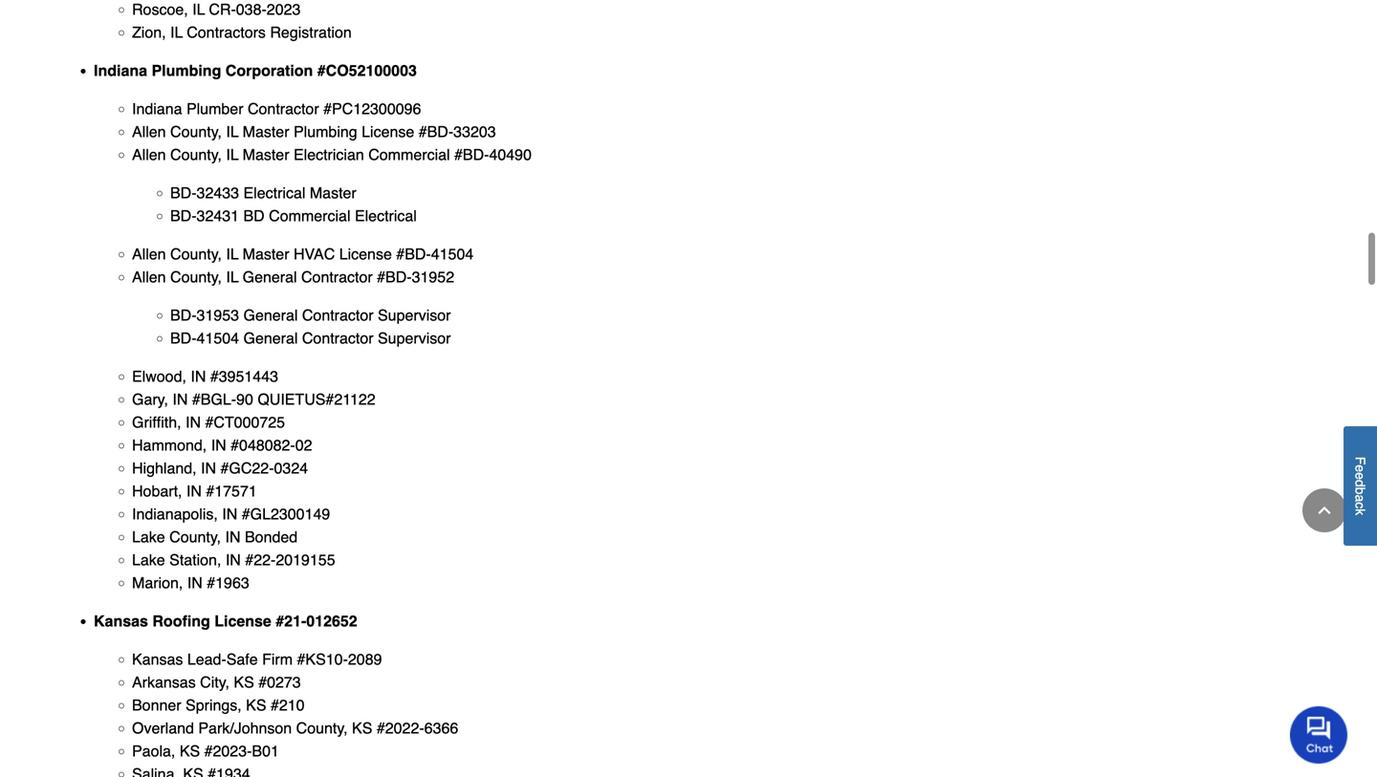 Task type: vqa. For each thing, say whether or not it's contained in the screenshot.
the "40490"
yes



Task type: describe. For each thing, give the bounding box(es) containing it.
0324
[[274, 460, 308, 477]]

allen county, il master hvac license #bd-41504 allen county, il general contractor #bd-31952
[[132, 245, 474, 286]]

k
[[1354, 509, 1369, 516]]

1 bd- from the top
[[170, 184, 197, 202]]

corporation
[[226, 62, 313, 79]]

f e e d b a c k button
[[1344, 427, 1378, 546]]

hobart,
[[132, 483, 182, 500]]

c
[[1354, 502, 1369, 509]]

ks down safe
[[234, 674, 254, 692]]

master up the bd-32433 electrical master bd-32431 bd commercial electrical
[[243, 146, 289, 164]]

#0273
[[259, 674, 301, 692]]

griffith,
[[132, 414, 181, 431]]

0 vertical spatial electrical
[[244, 184, 306, 202]]

county, down plumber
[[170, 123, 222, 141]]

city,
[[200, 674, 230, 692]]

paola,
[[132, 743, 175, 761]]

hammond,
[[132, 437, 207, 454]]

elwood, in #3951443 gary, in #bgl-90 quietus#21122 griffith, in #ct000725 hammond, in #048082-02 highland, in #gc22-0324 hobart, in #17571 indianapolis, in #gl2300149 lake county, in bonded lake station, in #22-2019155 marion, in #1963
[[132, 368, 376, 592]]

#ct000725
[[205, 414, 285, 431]]

ks down overland
[[180, 743, 200, 761]]

012652
[[306, 613, 358, 631]]

kansas for kansas roofing license #21-012652
[[94, 613, 148, 631]]

in up #17571
[[201, 460, 216, 477]]

2089
[[348, 651, 382, 669]]

31952
[[412, 268, 455, 286]]

1 vertical spatial electrical
[[355, 207, 417, 225]]

1 vertical spatial general
[[244, 307, 298, 324]]

f
[[1354, 457, 1369, 465]]

park/johnson
[[198, 720, 292, 738]]

indiana plumber contractor #pc12300096 allen county, il master plumbing license #bd-33203 allen county, il master electrician commercial #bd-40490
[[132, 100, 532, 164]]

roscoe, il cr-038-2023 zion, il contractors registration
[[132, 0, 352, 41]]

indianapolis,
[[132, 506, 218, 523]]

f e e d b a c k
[[1354, 457, 1369, 516]]

#pc12300096
[[324, 100, 421, 118]]

quietus#21122
[[258, 391, 376, 409]]

2 lake from the top
[[132, 552, 165, 569]]

#1963
[[207, 575, 250, 592]]

40490
[[489, 146, 532, 164]]

2019155
[[276, 552, 335, 569]]

county, up 31953
[[170, 268, 222, 286]]

roofing
[[153, 613, 210, 631]]

#2022-
[[377, 720, 425, 738]]

plumbing
[[294, 123, 358, 141]]

kansas roofing license #21-012652
[[94, 613, 358, 631]]

#gl2300149
[[242, 506, 330, 523]]

90
[[236, 391, 253, 409]]

safe
[[227, 651, 258, 669]]

station,
[[170, 552, 221, 569]]

cr-
[[209, 0, 236, 18]]

bonded
[[245, 529, 298, 546]]

indiana
[[132, 100, 182, 118]]

highland,
[[132, 460, 197, 477]]

b01
[[252, 743, 279, 761]]

indiana plumbing corporation #co52100003
[[94, 62, 417, 79]]

gary,
[[132, 391, 168, 409]]

#17571
[[206, 483, 257, 500]]

#22-
[[245, 552, 276, 569]]

il up 32433
[[226, 146, 239, 164]]

plumber
[[187, 100, 244, 118]]

2 vertical spatial license
[[215, 613, 272, 631]]

zion,
[[132, 23, 166, 41]]

il down plumber
[[226, 123, 239, 141]]

41504 inside allen county, il master hvac license #bd-41504 allen county, il general contractor #bd-31952
[[431, 245, 474, 263]]

41504 inside bd-31953 general contractor supervisor bd-41504 general contractor supervisor
[[197, 330, 239, 347]]

in up #1963
[[226, 552, 241, 569]]

2 vertical spatial general
[[244, 330, 298, 347]]

commercial inside indiana plumber contractor #pc12300096 allen county, il master plumbing license #bd-33203 allen county, il master electrician commercial #bd-40490
[[369, 146, 450, 164]]

license inside indiana plumber contractor #pc12300096 allen county, il master plumbing license #bd-33203 allen county, il master electrician commercial #bd-40490
[[362, 123, 415, 141]]

arkansas
[[132, 674, 196, 692]]

2 allen from the top
[[132, 146, 166, 164]]

1 e from the top
[[1354, 465, 1369, 473]]

#2023-
[[204, 743, 252, 761]]

electrician
[[294, 146, 364, 164]]

33203
[[454, 123, 496, 141]]

contractor down allen county, il master hvac license #bd-41504 allen county, il general contractor #bd-31952
[[302, 307, 374, 324]]



Task type: locate. For each thing, give the bounding box(es) containing it.
license up safe
[[215, 613, 272, 631]]

springs,
[[186, 697, 242, 715]]

lead-
[[187, 651, 227, 669]]

in right the gary,
[[173, 391, 188, 409]]

contractor inside indiana plumber contractor #pc12300096 allen county, il master plumbing license #bd-33203 allen county, il master electrician commercial #bd-40490
[[248, 100, 319, 118]]

1 vertical spatial lake
[[132, 552, 165, 569]]

county, inside elwood, in #3951443 gary, in #bgl-90 quietus#21122 griffith, in #ct000725 hammond, in #048082-02 highland, in #gc22-0324 hobart, in #17571 indianapolis, in #gl2300149 lake county, in bonded lake station, in #22-2019155 marion, in #1963
[[170, 529, 221, 546]]

allen
[[132, 123, 166, 141], [132, 146, 166, 164], [132, 245, 166, 263], [132, 268, 166, 286]]

kansas inside kansas lead-safe firm #ks10-2089 arkansas city, ks #0273 bonner springs, ks #210 overland park/johnson county, ks #2022-6366 paola, ks #2023-b01
[[132, 651, 183, 669]]

1 allen from the top
[[132, 123, 166, 141]]

county, inside kansas lead-safe firm #ks10-2089 arkansas city, ks #0273 bonner springs, ks #210 overland park/johnson county, ks #2022-6366 paola, ks #2023-b01
[[296, 720, 348, 738]]

in up indianapolis,
[[187, 483, 202, 500]]

general
[[243, 268, 297, 286], [244, 307, 298, 324], [244, 330, 298, 347]]

contractors
[[187, 23, 266, 41]]

general up #3951443
[[244, 330, 298, 347]]

0 vertical spatial supervisor
[[378, 307, 451, 324]]

in left bonded
[[225, 529, 241, 546]]

in down station,
[[187, 575, 203, 592]]

marion,
[[132, 575, 183, 592]]

ks up park/johnson at the left bottom
[[246, 697, 267, 715]]

bonner
[[132, 697, 181, 715]]

county, up 32433
[[170, 146, 222, 164]]

master down electrician
[[310, 184, 357, 202]]

0 vertical spatial kansas
[[94, 613, 148, 631]]

electrical
[[244, 184, 306, 202], [355, 207, 417, 225]]

county, up station,
[[170, 529, 221, 546]]

0 horizontal spatial 41504
[[197, 330, 239, 347]]

#048082-
[[231, 437, 295, 454]]

commercial down #pc12300096
[[369, 146, 450, 164]]

supervisor
[[378, 307, 451, 324], [378, 330, 451, 347]]

bd- down 31953
[[170, 330, 197, 347]]

#bd-
[[419, 123, 454, 141], [455, 146, 489, 164], [396, 245, 431, 263], [377, 268, 412, 286]]

kansas down marion,
[[94, 613, 148, 631]]

1 vertical spatial supervisor
[[378, 330, 451, 347]]

#210
[[271, 697, 305, 715]]

1 supervisor from the top
[[378, 307, 451, 324]]

e up b at the bottom right of the page
[[1354, 473, 1369, 480]]

3 bd- from the top
[[170, 307, 197, 324]]

license
[[362, 123, 415, 141], [339, 245, 392, 263], [215, 613, 272, 631]]

1 vertical spatial commercial
[[269, 207, 351, 225]]

b
[[1354, 488, 1369, 495]]

ks left #2022-
[[352, 720, 373, 738]]

e up 'd'
[[1354, 465, 1369, 473]]

lake up marion,
[[132, 552, 165, 569]]

contractor up quietus#21122
[[302, 330, 374, 347]]

41504
[[431, 245, 474, 263], [197, 330, 239, 347]]

bd-32433 electrical master bd-32431 bd commercial electrical
[[170, 184, 417, 225]]

chevron up image
[[1316, 501, 1335, 521]]

chat invite button image
[[1291, 706, 1349, 765]]

electrical up bd at the left of page
[[244, 184, 306, 202]]

county, down #210
[[296, 720, 348, 738]]

il left cr-
[[192, 0, 205, 18]]

6366
[[425, 720, 459, 738]]

in up #bgl-
[[191, 368, 206, 386]]

4 bd- from the top
[[170, 330, 197, 347]]

4 allen from the top
[[132, 268, 166, 286]]

bd- down 32433
[[170, 207, 197, 225]]

il down 32431
[[226, 245, 239, 263]]

in down #bgl-
[[186, 414, 201, 431]]

2 bd- from the top
[[170, 207, 197, 225]]

bd-31953 general contractor supervisor bd-41504 general contractor supervisor
[[170, 307, 451, 347]]

overland
[[132, 720, 194, 738]]

general down hvac
[[243, 268, 297, 286]]

elwood,
[[132, 368, 187, 386]]

hvac
[[294, 245, 335, 263]]

2023
[[267, 0, 301, 18]]

#3951443
[[210, 368, 278, 386]]

kansas lead-safe firm #ks10-2089 arkansas city, ks #0273 bonner springs, ks #210 overland park/johnson county, ks #2022-6366 paola, ks #2023-b01
[[132, 651, 459, 761]]

indiana plumbing
[[94, 62, 221, 79]]

il
[[192, 0, 205, 18], [170, 23, 183, 41], [226, 123, 239, 141], [226, 146, 239, 164], [226, 245, 239, 263], [226, 268, 239, 286]]

#co52100003
[[317, 62, 417, 79]]

0 vertical spatial lake
[[132, 529, 165, 546]]

32431
[[197, 207, 239, 225]]

master down bd at the left of page
[[243, 245, 289, 263]]

license inside allen county, il master hvac license #bd-41504 allen county, il general contractor #bd-31952
[[339, 245, 392, 263]]

master
[[243, 123, 289, 141], [243, 146, 289, 164], [310, 184, 357, 202], [243, 245, 289, 263]]

master inside allen county, il master hvac license #bd-41504 allen county, il general contractor #bd-31952
[[243, 245, 289, 263]]

0 vertical spatial license
[[362, 123, 415, 141]]

in down #17571
[[222, 506, 238, 523]]

2 e from the top
[[1354, 473, 1369, 480]]

bd-
[[170, 184, 197, 202], [170, 207, 197, 225], [170, 307, 197, 324], [170, 330, 197, 347]]

#bgl-
[[192, 391, 236, 409]]

contractor down hvac
[[301, 268, 373, 286]]

bd- up elwood, in the top left of the page
[[170, 307, 197, 324]]

1 horizontal spatial commercial
[[369, 146, 450, 164]]

0 horizontal spatial commercial
[[269, 207, 351, 225]]

contractor
[[248, 100, 319, 118], [301, 268, 373, 286], [302, 307, 374, 324], [302, 330, 374, 347]]

general right 31953
[[244, 307, 298, 324]]

master inside the bd-32433 electrical master bd-32431 bd commercial electrical
[[310, 184, 357, 202]]

d
[[1354, 480, 1369, 488]]

commercial inside the bd-32433 electrical master bd-32431 bd commercial electrical
[[269, 207, 351, 225]]

in
[[191, 368, 206, 386], [173, 391, 188, 409], [186, 414, 201, 431], [211, 437, 226, 454], [201, 460, 216, 477], [187, 483, 202, 500], [222, 506, 238, 523], [225, 529, 241, 546], [226, 552, 241, 569], [187, 575, 203, 592]]

0 horizontal spatial electrical
[[244, 184, 306, 202]]

0 vertical spatial commercial
[[369, 146, 450, 164]]

#ks10-
[[297, 651, 348, 669]]

in down #ct000725
[[211, 437, 226, 454]]

1 lake from the top
[[132, 529, 165, 546]]

038-
[[236, 0, 267, 18]]

kansas for kansas lead-safe firm #ks10-2089 arkansas city, ks #0273 bonner springs, ks #210 overland park/johnson county, ks #2022-6366 paola, ks #2023-b01
[[132, 651, 183, 669]]

1 vertical spatial 41504
[[197, 330, 239, 347]]

kansas up arkansas
[[132, 651, 183, 669]]

lake
[[132, 529, 165, 546], [132, 552, 165, 569]]

#gc22-
[[221, 460, 274, 477]]

bd- up 32431
[[170, 184, 197, 202]]

commercial
[[369, 146, 450, 164], [269, 207, 351, 225]]

41504 down 31953
[[197, 330, 239, 347]]

firm
[[262, 651, 293, 669]]

electrical up 31952 at the left top of page
[[355, 207, 417, 225]]

license down #pc12300096
[[362, 123, 415, 141]]

il right zion,
[[170, 23, 183, 41]]

registration
[[270, 23, 352, 41]]

1 vertical spatial license
[[339, 245, 392, 263]]

2 supervisor from the top
[[378, 330, 451, 347]]

license right hvac
[[339, 245, 392, 263]]

0 vertical spatial 41504
[[431, 245, 474, 263]]

02
[[295, 437, 312, 454]]

a
[[1354, 495, 1369, 502]]

41504 up 31952 at the left top of page
[[431, 245, 474, 263]]

master down plumber
[[243, 123, 289, 141]]

1 vertical spatial kansas
[[132, 651, 183, 669]]

bd
[[244, 207, 265, 225]]

contractor down 'corporation' on the left top of page
[[248, 100, 319, 118]]

lake down indianapolis,
[[132, 529, 165, 546]]

general inside allen county, il master hvac license #bd-41504 allen county, il general contractor #bd-31952
[[243, 268, 297, 286]]

3 allen from the top
[[132, 245, 166, 263]]

commercial up hvac
[[269, 207, 351, 225]]

county, down 32431
[[170, 245, 222, 263]]

31953
[[197, 307, 239, 324]]

e
[[1354, 465, 1369, 473], [1354, 473, 1369, 480]]

scroll to top element
[[1303, 489, 1347, 533]]

ks
[[234, 674, 254, 692], [246, 697, 267, 715], [352, 720, 373, 738], [180, 743, 200, 761]]

0 vertical spatial general
[[243, 268, 297, 286]]

kansas
[[94, 613, 148, 631], [132, 651, 183, 669]]

1 horizontal spatial electrical
[[355, 207, 417, 225]]

32433
[[197, 184, 239, 202]]

contractor inside allen county, il master hvac license #bd-41504 allen county, il general contractor #bd-31952
[[301, 268, 373, 286]]

1 horizontal spatial 41504
[[431, 245, 474, 263]]

roscoe,
[[132, 0, 188, 18]]

il up 31953
[[226, 268, 239, 286]]

#21-
[[276, 613, 306, 631]]



